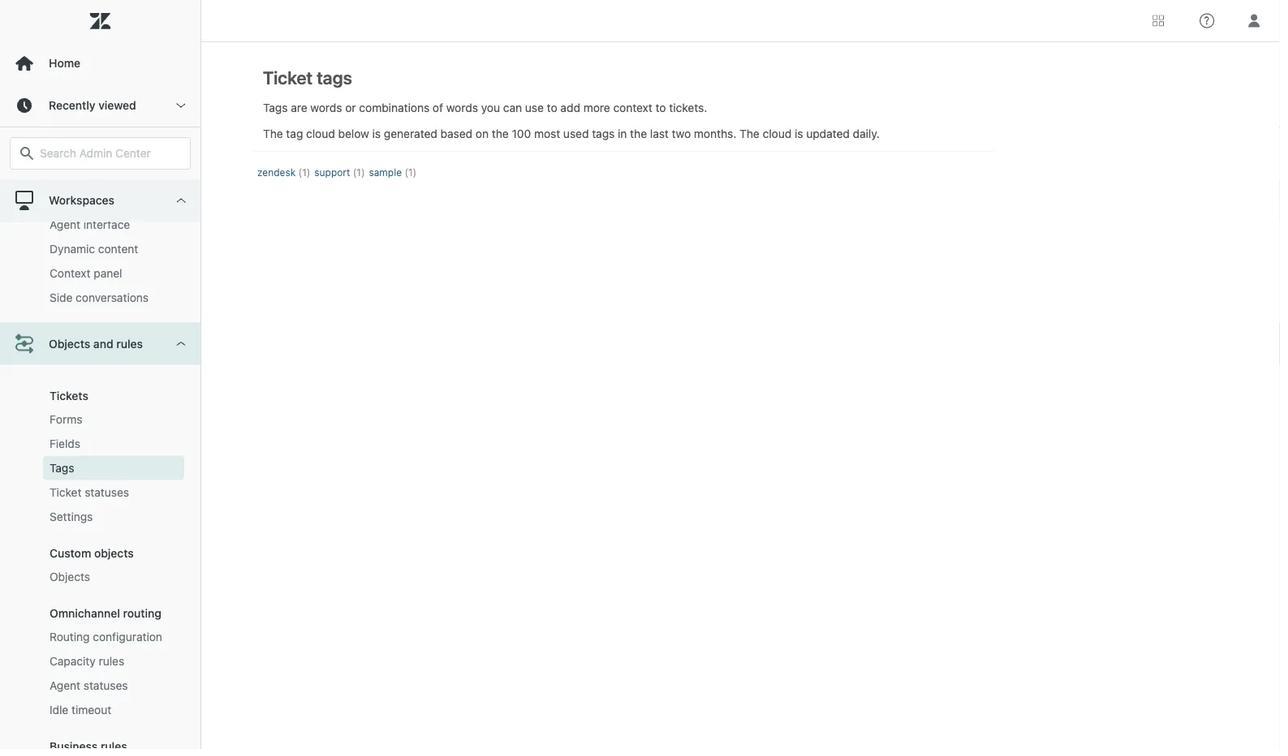 Task type: vqa. For each thing, say whether or not it's contained in the screenshot.
Messaging Triggers
no



Task type: locate. For each thing, give the bounding box(es) containing it.
settings element
[[50, 509, 93, 525]]

recently viewed
[[49, 99, 136, 112]]

1 vertical spatial rules
[[99, 655, 124, 668]]

ticket statuses element
[[50, 485, 129, 501]]

macros link
[[43, 163, 184, 187]]

dynamic content element
[[50, 241, 138, 257]]

content
[[98, 242, 138, 256]]

tree
[[0, 30, 201, 749]]

omnichannel
[[50, 607, 120, 620]]

capacity rules element
[[50, 653, 124, 670]]

agent inside the objects and rules group
[[50, 679, 80, 692]]

dynamic
[[50, 242, 95, 256]]

agent
[[50, 218, 80, 231], [50, 679, 80, 692]]

0 vertical spatial statuses
[[85, 486, 129, 499]]

0 vertical spatial agent
[[50, 218, 80, 231]]

user menu image
[[1244, 10, 1265, 31]]

omnichannel routing element
[[50, 607, 161, 620]]

0 vertical spatial rules
[[116, 337, 143, 351]]

forms link
[[43, 407, 184, 432]]

objects
[[49, 337, 90, 351], [50, 570, 90, 584]]

objects
[[94, 547, 134, 560]]

objects left and
[[49, 337, 90, 351]]

tree containing macros
[[0, 30, 201, 749]]

capacity
[[50, 655, 96, 668]]

agent up the idle
[[50, 679, 80, 692]]

statuses down tags "link"
[[85, 486, 129, 499]]

1 vertical spatial objects
[[50, 570, 90, 584]]

rules inside the capacity rules "element"
[[99, 655, 124, 668]]

configuration
[[93, 630, 162, 644]]

tags link
[[43, 456, 184, 480]]

tags
[[50, 461, 74, 475]]

side conversations element
[[50, 290, 149, 306]]

idle timeout element
[[50, 702, 111, 718]]

rules right and
[[116, 337, 143, 351]]

statuses down capacity rules link
[[83, 679, 128, 692]]

agent statuses
[[50, 679, 128, 692]]

objects inside 'dropdown button'
[[49, 337, 90, 351]]

shortcuts link
[[43, 187, 184, 213]]

agent for agent statuses
[[50, 679, 80, 692]]

None search field
[[2, 137, 199, 170]]

timeout
[[72, 703, 111, 717]]

help image
[[1200, 13, 1215, 28]]

statuses for agent statuses
[[83, 679, 128, 692]]

tree item containing objects and rules
[[0, 323, 201, 749]]

routing
[[123, 607, 161, 620]]

objects link
[[43, 565, 184, 589]]

statuses
[[85, 486, 129, 499], [83, 679, 128, 692]]

2 agent from the top
[[50, 679, 80, 692]]

business rules element
[[50, 740, 127, 749]]

side
[[50, 291, 73, 304]]

tree item
[[0, 30, 201, 323], [0, 323, 201, 749]]

objects element
[[50, 569, 90, 585]]

0 vertical spatial objects
[[49, 337, 90, 351]]

objects inside group
[[50, 570, 90, 584]]

idle
[[50, 703, 68, 717]]

home button
[[0, 42, 201, 84]]

objects and rules
[[49, 337, 143, 351]]

capacity rules link
[[43, 649, 184, 674]]

1 vertical spatial agent
[[50, 679, 80, 692]]

tags element
[[50, 460, 74, 476]]

none search field inside primary element
[[2, 137, 199, 170]]

1 vertical spatial statuses
[[83, 679, 128, 692]]

custom
[[50, 547, 91, 560]]

agent inside workspaces group
[[50, 218, 80, 231]]

panel
[[94, 267, 122, 280]]

macros element
[[50, 167, 88, 183]]

objects and rules button
[[0, 323, 201, 365]]

idle timeout
[[50, 703, 111, 717]]

objects down custom
[[50, 570, 90, 584]]

routing configuration element
[[50, 629, 162, 645]]

agent up 'dynamic'
[[50, 218, 80, 231]]

rules down routing configuration link
[[99, 655, 124, 668]]

rules
[[116, 337, 143, 351], [99, 655, 124, 668]]

2 tree item from the top
[[0, 323, 201, 749]]

dynamic content
[[50, 242, 138, 256]]

1 agent from the top
[[50, 218, 80, 231]]

1 tree item from the top
[[0, 30, 201, 323]]

ticket statuses
[[50, 486, 129, 499]]

capacity rules
[[50, 655, 124, 668]]

context panel
[[50, 267, 122, 280]]



Task type: describe. For each thing, give the bounding box(es) containing it.
fields
[[50, 437, 80, 450]]

Search Admin Center field
[[40, 146, 180, 161]]

zendesk products image
[[1153, 15, 1164, 26]]

workspaces
[[49, 194, 115, 207]]

idle timeout link
[[43, 698, 184, 722]]

objects and rules group
[[0, 365, 201, 749]]

routing
[[50, 630, 90, 644]]

tree item containing macros
[[0, 30, 201, 323]]

custom objects
[[50, 547, 134, 560]]

fields link
[[43, 432, 184, 456]]

fields element
[[50, 436, 80, 452]]

agent interface link
[[43, 213, 184, 237]]

context panel element
[[50, 265, 122, 282]]

interface
[[83, 218, 130, 231]]

workspaces button
[[0, 179, 201, 222]]

ticket
[[50, 486, 82, 499]]

context
[[50, 267, 91, 280]]

recently
[[49, 99, 95, 112]]

omnichannel routing
[[50, 607, 161, 620]]

forms element
[[50, 411, 82, 428]]

home
[[49, 56, 80, 70]]

side conversations
[[50, 291, 149, 304]]

agent interface
[[50, 218, 130, 231]]

agent statuses element
[[50, 678, 128, 694]]

tree inside primary element
[[0, 30, 201, 749]]

side conversations link
[[43, 286, 184, 310]]

forms
[[50, 413, 82, 426]]

context panel link
[[43, 261, 184, 286]]

rules inside objects and rules 'dropdown button'
[[116, 337, 143, 351]]

settings link
[[43, 505, 184, 529]]

conversations
[[76, 291, 149, 304]]

statuses for ticket statuses
[[85, 486, 129, 499]]

custom objects element
[[50, 547, 134, 560]]

viewed
[[98, 99, 136, 112]]

workspaces group
[[0, 72, 201, 323]]

agent for agent interface
[[50, 218, 80, 231]]

ticket statuses link
[[43, 480, 184, 505]]

tickets element
[[50, 389, 88, 403]]

recently viewed button
[[0, 84, 201, 127]]

agent interface element
[[50, 217, 130, 233]]

routing configuration
[[50, 630, 162, 644]]

dynamic content link
[[43, 237, 184, 261]]

shortcuts
[[50, 192, 101, 206]]

routing configuration link
[[43, 625, 184, 649]]

objects for objects
[[50, 570, 90, 584]]

agent statuses link
[[43, 674, 184, 698]]

and
[[93, 337, 113, 351]]

primary element
[[0, 0, 201, 749]]

objects for objects and rules
[[49, 337, 90, 351]]

tickets
[[50, 389, 88, 403]]

shortcuts element
[[50, 191, 113, 209]]

settings
[[50, 510, 93, 524]]

macros
[[50, 168, 88, 181]]



